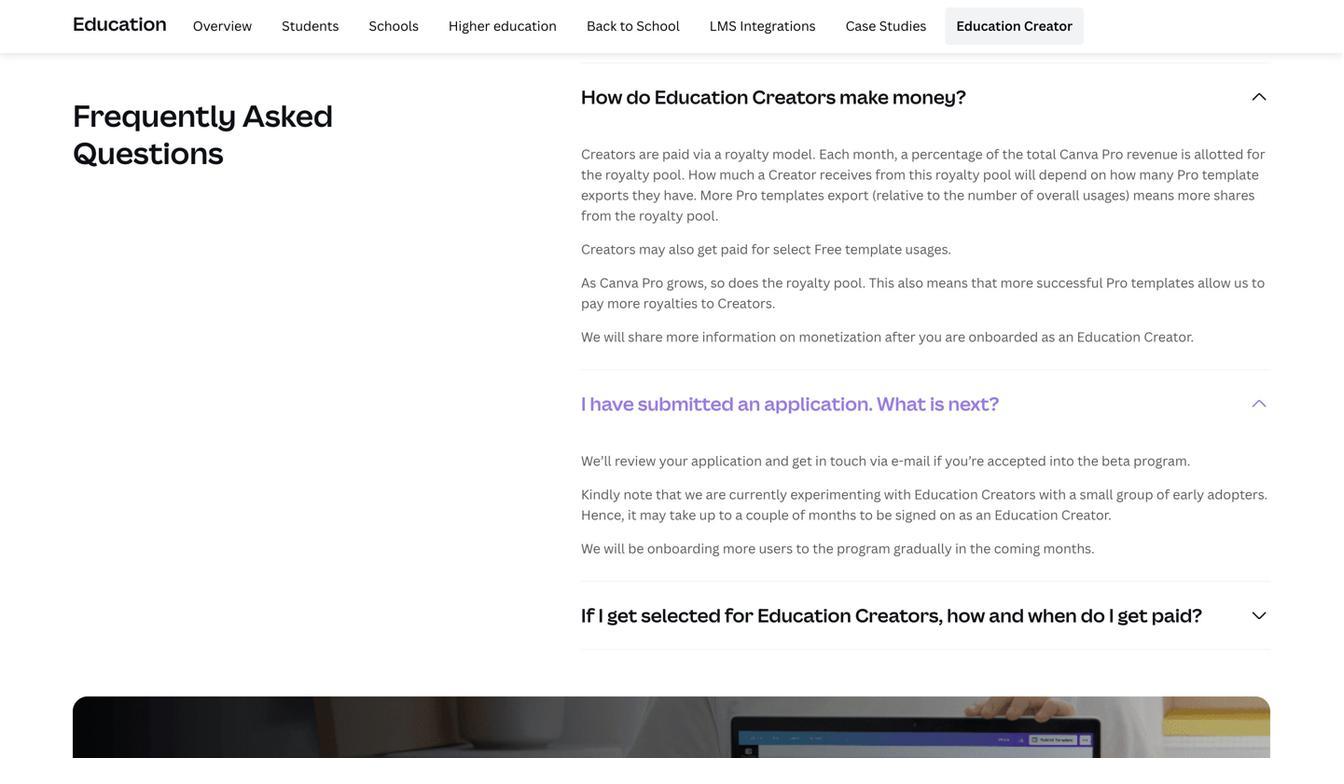 Task type: describe. For each thing, give the bounding box(es) containing it.
pro right many
[[1177, 165, 1199, 183]]

1 vertical spatial via
[[870, 452, 888, 470]]

accepted
[[987, 452, 1046, 470]]

monetization
[[799, 328, 882, 345]]

total
[[1026, 145, 1056, 163]]

your
[[659, 452, 688, 470]]

royalty inside as canva pro grows, so does the royalty pool. this also means that more successful pro templates allow us to pay more royalties to creators.
[[786, 274, 830, 291]]

a right much
[[758, 165, 765, 183]]

after
[[885, 328, 916, 345]]

if
[[581, 602, 595, 628]]

they
[[632, 186, 661, 204]]

that inside as canva pro grows, so does the royalty pool. this also means that more successful pro templates allow us to pay more royalties to creators.
[[971, 274, 997, 291]]

1 horizontal spatial i
[[598, 602, 603, 628]]

early
[[1173, 485, 1204, 503]]

for inside dropdown button
[[725, 602, 754, 628]]

an inside kindly note that we are currently experimenting with education creators with a small group of early adopters. hence, it may take up to a couple of months to be signed on as an education creator.
[[976, 506, 991, 524]]

users
[[759, 539, 793, 557]]

1 horizontal spatial as
[[1041, 328, 1055, 345]]

receives
[[820, 165, 872, 183]]

to inside "creators are paid via a royalty model. each month, a percentage of the total canva pro revenue is allotted for the royalty pool. how much a creator receives from this royalty pool will depend on how many pro template exports they have. more pro templates export (relative to the number of overall usages) means more shares from the royalty pool."
[[927, 186, 940, 204]]

schools link
[[358, 7, 430, 45]]

the up exports
[[581, 165, 602, 183]]

successful
[[1037, 274, 1103, 291]]

months
[[808, 506, 856, 524]]

a down currently
[[735, 506, 743, 524]]

1 horizontal spatial from
[[875, 165, 906, 183]]

as
[[581, 274, 596, 291]]

more left successful
[[1000, 274, 1033, 291]]

back to school
[[587, 17, 680, 35]]

many
[[1139, 165, 1174, 183]]

allow
[[1198, 274, 1231, 291]]

the down months
[[813, 539, 834, 557]]

each
[[819, 145, 850, 163]]

paid?
[[1152, 602, 1202, 628]]

also inside as canva pro grows, so does the royalty pool. this also means that more successful pro templates allow us to pay more royalties to creators.
[[898, 274, 923, 291]]

this
[[909, 165, 932, 183]]

to right users
[[796, 539, 809, 557]]

higher education
[[449, 17, 557, 35]]

1 vertical spatial for
[[751, 240, 770, 258]]

the right into
[[1078, 452, 1099, 470]]

next?
[[948, 391, 999, 416]]

small
[[1080, 485, 1113, 503]]

that inside kindly note that we are currently experimenting with education creators with a small group of early adopters. hence, it may take up to a couple of months to be signed on as an education creator.
[[656, 485, 682, 503]]

1 horizontal spatial paid
[[721, 240, 748, 258]]

i have submitted an application. what is next?
[[581, 391, 999, 416]]

1 vertical spatial are
[[945, 328, 965, 345]]

0 vertical spatial also
[[669, 240, 694, 258]]

we will share more information on monetization after you are onboarded as an education creator.
[[581, 328, 1194, 345]]

share
[[628, 328, 663, 345]]

group
[[1116, 485, 1153, 503]]

the up pool
[[1002, 145, 1023, 163]]

program.
[[1133, 452, 1191, 470]]

pro right successful
[[1106, 274, 1128, 291]]

get up so
[[697, 240, 717, 258]]

education creator
[[956, 17, 1073, 35]]

overview
[[193, 17, 252, 35]]

percentage
[[911, 145, 983, 163]]

menu bar containing overview
[[174, 7, 1084, 45]]

up
[[699, 506, 716, 524]]

model.
[[772, 145, 816, 163]]

canva inside "creators are paid via a royalty model. each month, a percentage of the total canva pro revenue is allotted for the royalty pool. how much a creator receives from this royalty pool will depend on how many pro template exports they have. more pro templates export (relative to the number of overall usages) means more shares from the royalty pool."
[[1059, 145, 1099, 163]]

a up much
[[714, 145, 722, 163]]

get right if
[[607, 602, 637, 628]]

when
[[1028, 602, 1077, 628]]

of left 'early'
[[1156, 485, 1170, 503]]

the down exports
[[615, 206, 636, 224]]

pool
[[983, 165, 1011, 183]]

to down so
[[701, 294, 714, 312]]

to up program
[[860, 506, 873, 524]]

into
[[1050, 452, 1074, 470]]

get left paid?
[[1118, 602, 1148, 628]]

money?
[[893, 84, 966, 109]]

months.
[[1043, 539, 1095, 557]]

means inside as canva pro grows, so does the royalty pool. this also means that more successful pro templates allow us to pay more royalties to creators.
[[927, 274, 968, 291]]

usages.
[[905, 240, 951, 258]]

0 horizontal spatial be
[[628, 539, 644, 557]]

allotted
[[1194, 145, 1244, 163]]

overall
[[1037, 186, 1080, 204]]

you're
[[945, 452, 984, 470]]

frequently
[[73, 95, 236, 136]]

you
[[919, 328, 942, 345]]

pay
[[581, 294, 604, 312]]

templates inside as canva pro grows, so does the royalty pool. this also means that more successful pro templates allow us to pay more royalties to creators.
[[1131, 274, 1195, 291]]

studies
[[879, 17, 927, 35]]

how do education creators make money? button
[[581, 63, 1270, 130]]

more
[[700, 186, 733, 204]]

mail
[[904, 452, 930, 470]]

1 horizontal spatial in
[[955, 539, 967, 557]]

note
[[624, 485, 653, 503]]

frequently asked questions
[[73, 95, 333, 173]]

integrations
[[740, 17, 816, 35]]

a right month,
[[901, 145, 908, 163]]

more inside "creators are paid via a royalty model. each month, a percentage of the total canva pro revenue is allotted for the royalty pool. how much a creator receives from this royalty pool will depend on how many pro template exports they have. more pro templates export (relative to the number of overall usages) means more shares from the royalty pool."
[[1178, 186, 1211, 204]]

as inside kindly note that we are currently experimenting with education creators with a small group of early adopters. hence, it may take up to a couple of months to be signed on as an education creator.
[[959, 506, 973, 524]]

month,
[[853, 145, 898, 163]]

more down royalties
[[666, 328, 699, 345]]

how do education creators make money?
[[581, 84, 966, 109]]

application.
[[764, 391, 873, 416]]

royalty up much
[[725, 145, 769, 163]]

signed
[[895, 506, 936, 524]]

is inside "creators are paid via a royalty model. each month, a percentage of the total canva pro revenue is allotted for the royalty pool. how much a creator receives from this royalty pool will depend on how many pro template exports they have. more pro templates export (relative to the number of overall usages) means more shares from the royalty pool."
[[1181, 145, 1191, 163]]

0 vertical spatial in
[[815, 452, 827, 470]]

questions
[[73, 132, 223, 173]]

1 vertical spatial template
[[845, 240, 902, 258]]

students
[[282, 17, 339, 35]]

select
[[773, 240, 811, 258]]

we'll review your application and get in touch via e-mail if you're accepted into the beta program.
[[581, 452, 1191, 470]]

royalty up they
[[605, 165, 650, 183]]

templates inside "creators are paid via a royalty model. each month, a percentage of the total canva pro revenue is allotted for the royalty pool. how much a creator receives from this royalty pool will depend on how many pro template exports they have. more pro templates export (relative to the number of overall usages) means more shares from the royalty pool."
[[761, 186, 824, 204]]

lms
[[710, 17, 737, 35]]

0 vertical spatial and
[[765, 452, 789, 470]]

on inside "creators are paid via a royalty model. each month, a percentage of the total canva pro revenue is allotted for the royalty pool. how much a creator receives from this royalty pool will depend on how many pro template exports they have. more pro templates export (relative to the number of overall usages) means more shares from the royalty pool."
[[1090, 165, 1107, 183]]

0 vertical spatial may
[[639, 240, 665, 258]]

will for we will be onboarding more users to the program gradually in the coming months.
[[604, 539, 625, 557]]

2 with from the left
[[1039, 485, 1066, 503]]

gradually
[[894, 539, 952, 557]]

for inside "creators are paid via a royalty model. each month, a percentage of the total canva pro revenue is allotted for the royalty pool. how much a creator receives from this royalty pool will depend on how many pro template exports they have. more pro templates export (relative to the number of overall usages) means more shares from the royalty pool."
[[1247, 145, 1265, 163]]

1 vertical spatial pool.
[[686, 206, 719, 224]]

more right pay at the top left of page
[[607, 294, 640, 312]]

template inside "creators are paid via a royalty model. each month, a percentage of the total canva pro revenue is allotted for the royalty pool. how much a creator receives from this royalty pool will depend on how many pro template exports they have. more pro templates export (relative to the number of overall usages) means more shares from the royalty pool."
[[1202, 165, 1259, 183]]

review
[[615, 452, 656, 470]]

will for we will share more information on monetization after you are onboarded as an education creator.
[[604, 328, 625, 345]]

case
[[846, 17, 876, 35]]

back
[[587, 17, 617, 35]]

pool. inside as canva pro grows, so does the royalty pool. this also means that more successful pro templates allow us to pay more royalties to creators.
[[834, 274, 866, 291]]

it
[[628, 506, 637, 524]]

we for we will be onboarding more users to the program gradually in the coming months.
[[581, 539, 601, 557]]

the left number
[[943, 186, 964, 204]]

students link
[[271, 7, 350, 45]]

0 vertical spatial pool.
[[653, 165, 685, 183]]

of up pool
[[986, 145, 999, 163]]



Task type: vqa. For each thing, say whether or not it's contained in the screenshot.
"Uploads"
no



Task type: locate. For each thing, give the bounding box(es) containing it.
templates left allow
[[1131, 274, 1195, 291]]

canva right as
[[600, 274, 639, 291]]

2 vertical spatial an
[[976, 506, 991, 524]]

template up this
[[845, 240, 902, 258]]

2 vertical spatial for
[[725, 602, 754, 628]]

1 horizontal spatial how
[[688, 165, 716, 183]]

pro
[[1102, 145, 1123, 163], [1177, 165, 1199, 183], [736, 186, 758, 204], [642, 274, 664, 291], [1106, 274, 1128, 291]]

i have submitted an application. what is next? button
[[581, 370, 1270, 437]]

creators up exports
[[581, 145, 636, 163]]

1 vertical spatial canva
[[600, 274, 639, 291]]

0 horizontal spatial template
[[845, 240, 902, 258]]

also
[[669, 240, 694, 258], [898, 274, 923, 291]]

0 horizontal spatial from
[[581, 206, 612, 224]]

do down back to school link
[[626, 84, 651, 109]]

application
[[691, 452, 762, 470]]

from down exports
[[581, 206, 612, 224]]

usages)
[[1083, 186, 1130, 204]]

1 with from the left
[[884, 485, 911, 503]]

pro down much
[[736, 186, 758, 204]]

0 vertical spatial templates
[[761, 186, 824, 204]]

pool. left this
[[834, 274, 866, 291]]

e-
[[891, 452, 904, 470]]

i left 'have' at bottom
[[581, 391, 586, 416]]

i right 'when'
[[1109, 602, 1114, 628]]

more
[[1178, 186, 1211, 204], [1000, 274, 1033, 291], [607, 294, 640, 312], [666, 328, 699, 345], [723, 539, 756, 557]]

2 vertical spatial pool.
[[834, 274, 866, 291]]

adopters.
[[1207, 485, 1268, 503]]

are inside kindly note that we are currently experimenting with education creators with a small group of early adopters. hence, it may take up to a couple of months to be signed on as an education creator.
[[706, 485, 726, 503]]

have.
[[664, 186, 697, 204]]

creators up model.
[[752, 84, 836, 109]]

an up application
[[738, 391, 760, 416]]

creator
[[1024, 17, 1073, 35], [768, 165, 816, 183]]

depend
[[1039, 165, 1087, 183]]

0 horizontal spatial canva
[[600, 274, 639, 291]]

be inside kindly note that we are currently experimenting with education creators with a small group of early adopters. hence, it may take up to a couple of months to be signed on as an education creator.
[[876, 506, 892, 524]]

have
[[590, 391, 634, 416]]

1 horizontal spatial is
[[1181, 145, 1191, 163]]

1 vertical spatial from
[[581, 206, 612, 224]]

templates down model.
[[761, 186, 824, 204]]

1 horizontal spatial templates
[[1131, 274, 1195, 291]]

template up the shares
[[1202, 165, 1259, 183]]

0 vertical spatial is
[[1181, 145, 1191, 163]]

1 vertical spatial may
[[640, 506, 666, 524]]

0 horizontal spatial is
[[930, 391, 944, 416]]

shares
[[1214, 186, 1255, 204]]

1 vertical spatial templates
[[1131, 274, 1195, 291]]

of left overall
[[1020, 186, 1033, 204]]

(relative
[[872, 186, 924, 204]]

will left share
[[604, 328, 625, 345]]

paid
[[662, 145, 690, 163], [721, 240, 748, 258]]

do inside dropdown button
[[626, 84, 651, 109]]

also up grows,
[[669, 240, 694, 258]]

an down you're
[[976, 506, 991, 524]]

0 vertical spatial means
[[1133, 186, 1174, 204]]

on
[[1090, 165, 1107, 183], [779, 328, 796, 345], [940, 506, 956, 524]]

2 vertical spatial will
[[604, 539, 625, 557]]

lms integrations link
[[698, 7, 827, 45]]

0 horizontal spatial on
[[779, 328, 796, 345]]

creators inside "creators are paid via a royalty model. each month, a percentage of the total canva pro revenue is allotted for the royalty pool. how much a creator receives from this royalty pool will depend on how many pro template exports they have. more pro templates export (relative to the number of overall usages) means more shares from the royalty pool."
[[581, 145, 636, 163]]

creator. inside kindly note that we are currently experimenting with education creators with a small group of early adopters. hence, it may take up to a couple of months to be signed on as an education creator.
[[1061, 506, 1111, 524]]

via inside "creators are paid via a royalty model. each month, a percentage of the total canva pro revenue is allotted for the royalty pool. how much a creator receives from this royalty pool will depend on how many pro template exports they have. more pro templates export (relative to the number of overall usages) means more shares from the royalty pool."
[[693, 145, 711, 163]]

1 horizontal spatial be
[[876, 506, 892, 524]]

will
[[1015, 165, 1036, 183], [604, 328, 625, 345], [604, 539, 625, 557]]

exports
[[581, 186, 629, 204]]

pool. up the have. at the top of page
[[653, 165, 685, 183]]

0 horizontal spatial an
[[738, 391, 760, 416]]

means down usages.
[[927, 274, 968, 291]]

a
[[714, 145, 722, 163], [901, 145, 908, 163], [758, 165, 765, 183], [1069, 485, 1077, 503], [735, 506, 743, 524]]

make
[[840, 84, 889, 109]]

information
[[702, 328, 776, 345]]

0 vertical spatial via
[[693, 145, 711, 163]]

as
[[1041, 328, 1055, 345], [959, 506, 973, 524]]

from up (relative
[[875, 165, 906, 183]]

pro left revenue
[[1102, 145, 1123, 163]]

1 horizontal spatial also
[[898, 274, 923, 291]]

0 horizontal spatial via
[[693, 145, 711, 163]]

creators.
[[718, 294, 775, 312]]

2 vertical spatial are
[[706, 485, 726, 503]]

0 horizontal spatial that
[[656, 485, 682, 503]]

do right 'when'
[[1081, 602, 1105, 628]]

1 horizontal spatial template
[[1202, 165, 1259, 183]]

1 horizontal spatial with
[[1039, 485, 1066, 503]]

education inside dropdown button
[[655, 84, 748, 109]]

be left signed
[[876, 506, 892, 524]]

pro up royalties
[[642, 274, 664, 291]]

to right us
[[1252, 274, 1265, 291]]

2 horizontal spatial i
[[1109, 602, 1114, 628]]

1 vertical spatial we
[[581, 539, 601, 557]]

in left 'touch'
[[815, 452, 827, 470]]

we down pay at the top left of page
[[581, 328, 601, 345]]

we will be onboarding more users to the program gradually in the coming months.
[[581, 539, 1095, 557]]

higher
[[449, 17, 490, 35]]

2 horizontal spatial pool.
[[834, 274, 866, 291]]

1 we from the top
[[581, 328, 601, 345]]

currently
[[729, 485, 787, 503]]

export
[[828, 186, 869, 204]]

i right if
[[598, 602, 603, 628]]

onboarding
[[647, 539, 720, 557]]

how up more
[[688, 165, 716, 183]]

of
[[986, 145, 999, 163], [1020, 186, 1033, 204], [1156, 485, 1170, 503], [792, 506, 805, 524]]

0 vertical spatial creator.
[[1144, 328, 1194, 345]]

royalty
[[725, 145, 769, 163], [605, 165, 650, 183], [935, 165, 980, 183], [639, 206, 683, 224], [786, 274, 830, 291]]

on right signed
[[940, 506, 956, 524]]

paid up the does on the right of the page
[[721, 240, 748, 258]]

canva inside as canva pro grows, so does the royalty pool. this also means that more successful pro templates allow us to pay more royalties to creators.
[[600, 274, 639, 291]]

asked
[[242, 95, 333, 136]]

an
[[1058, 328, 1074, 345], [738, 391, 760, 416], [976, 506, 991, 524]]

hence,
[[581, 506, 625, 524]]

royalty down select
[[786, 274, 830, 291]]

0 horizontal spatial means
[[927, 274, 968, 291]]

0 horizontal spatial creator.
[[1061, 506, 1111, 524]]

2 horizontal spatial are
[[945, 328, 965, 345]]

0 vertical spatial that
[[971, 274, 997, 291]]

experimenting
[[790, 485, 881, 503]]

1 vertical spatial is
[[930, 391, 944, 416]]

for right allotted
[[1247, 145, 1265, 163]]

overview link
[[182, 7, 263, 45]]

0 vertical spatial creator
[[1024, 17, 1073, 35]]

1 horizontal spatial means
[[1133, 186, 1174, 204]]

couple
[[746, 506, 789, 524]]

creator inside "creators are paid via a royalty model. each month, a percentage of the total canva pro revenue is allotted for the royalty pool. how much a creator receives from this royalty pool will depend on how many pro template exports they have. more pro templates export (relative to the number of overall usages) means more shares from the royalty pool."
[[768, 165, 816, 183]]

the left coming at the right of page
[[970, 539, 991, 557]]

creators inside kindly note that we are currently experimenting with education creators with a small group of early adopters. hence, it may take up to a couple of months to be signed on as an education creator.
[[981, 485, 1036, 503]]

1 horizontal spatial do
[[1081, 602, 1105, 628]]

more left users
[[723, 539, 756, 557]]

0 horizontal spatial as
[[959, 506, 973, 524]]

0 vertical spatial for
[[1247, 145, 1265, 163]]

0 horizontal spatial and
[[765, 452, 789, 470]]

get
[[697, 240, 717, 258], [792, 452, 812, 470], [607, 602, 637, 628], [1118, 602, 1148, 628]]

this
[[869, 274, 895, 291]]

0 vertical spatial as
[[1041, 328, 1055, 345]]

i
[[581, 391, 586, 416], [598, 602, 603, 628], [1109, 602, 1114, 628]]

pool. down more
[[686, 206, 719, 224]]

0 vertical spatial we
[[581, 328, 601, 345]]

creators may also get paid for select free template usages.
[[581, 240, 951, 258]]

creators down the accepted on the bottom of page
[[981, 485, 1036, 503]]

for left select
[[751, 240, 770, 258]]

revenue
[[1127, 145, 1178, 163]]

royalty down the percentage
[[935, 165, 980, 183]]

kindly note that we are currently experimenting with education creators with a small group of early adopters. hence, it may take up to a couple of months to be signed on as an education creator.
[[581, 485, 1268, 524]]

that
[[971, 274, 997, 291], [656, 485, 682, 503]]

means inside "creators are paid via a royalty model. each month, a percentage of the total canva pro revenue is allotted for the royalty pool. how much a creator receives from this royalty pool will depend on how many pro template exports they have. more pro templates export (relative to the number of overall usages) means more shares from the royalty pool."
[[1133, 186, 1174, 204]]

for right selected
[[725, 602, 754, 628]]

touch
[[830, 452, 867, 470]]

creators,
[[855, 602, 943, 628]]

via left e-
[[870, 452, 888, 470]]

0 horizontal spatial how
[[581, 84, 622, 109]]

an inside "dropdown button"
[[738, 391, 760, 416]]

creators up as
[[581, 240, 636, 258]]

to right "up"
[[719, 506, 732, 524]]

more left the shares
[[1178, 186, 1211, 204]]

and up currently
[[765, 452, 789, 470]]

how inside dropdown button
[[581, 84, 622, 109]]

do
[[626, 84, 651, 109], [1081, 602, 1105, 628]]

0 vertical spatial how
[[581, 84, 622, 109]]

via up more
[[693, 145, 711, 163]]

are up they
[[639, 145, 659, 163]]

1 horizontal spatial that
[[971, 274, 997, 291]]

1 horizontal spatial are
[[706, 485, 726, 503]]

we'll
[[581, 452, 611, 470]]

on inside kindly note that we are currently experimenting with education creators with a small group of early adopters. hence, it may take up to a couple of months to be signed on as an education creator.
[[940, 506, 956, 524]]

1 vertical spatial paid
[[721, 240, 748, 258]]

be
[[876, 506, 892, 524], [628, 539, 644, 557]]

is
[[1181, 145, 1191, 163], [930, 391, 944, 416]]

kindly
[[581, 485, 620, 503]]

in
[[815, 452, 827, 470], [955, 539, 967, 557]]

1 vertical spatial in
[[955, 539, 967, 557]]

royalties
[[643, 294, 698, 312]]

0 horizontal spatial paid
[[662, 145, 690, 163]]

do inside dropdown button
[[1081, 602, 1105, 628]]

2 we from the top
[[581, 539, 601, 557]]

are right we on the right
[[706, 485, 726, 503]]

1 horizontal spatial pool.
[[686, 206, 719, 224]]

we
[[685, 485, 703, 503]]

be down it
[[628, 539, 644, 557]]

how down 'back'
[[581, 84, 622, 109]]

1 vertical spatial on
[[779, 328, 796, 345]]

0 vertical spatial template
[[1202, 165, 1259, 183]]

may right it
[[640, 506, 666, 524]]

education
[[493, 17, 557, 35]]

canva
[[1059, 145, 1099, 163], [600, 274, 639, 291]]

paid up the have. at the top of page
[[662, 145, 690, 163]]

is inside "dropdown button"
[[930, 391, 944, 416]]

1 horizontal spatial via
[[870, 452, 888, 470]]

as right signed
[[959, 506, 973, 524]]

creators inside dropdown button
[[752, 84, 836, 109]]

will inside "creators are paid via a royalty model. each month, a percentage of the total canva pro revenue is allotted for the royalty pool. how much a creator receives from this royalty pool will depend on how many pro template exports they have. more pro templates export (relative to the number of overall usages) means more shares from the royalty pool."
[[1015, 165, 1036, 183]]

template
[[1202, 165, 1259, 183], [845, 240, 902, 258]]

a left small
[[1069, 485, 1077, 503]]

royalty down they
[[639, 206, 683, 224]]

1 vertical spatial an
[[738, 391, 760, 416]]

0 horizontal spatial i
[[581, 391, 586, 416]]

how up usages)
[[1110, 165, 1136, 183]]

education inside dropdown button
[[757, 602, 851, 628]]

0 vertical spatial canva
[[1059, 145, 1099, 163]]

are inside "creators are paid via a royalty model. each month, a percentage of the total canva pro revenue is allotted for the royalty pool. how much a creator receives from this royalty pool will depend on how many pro template exports they have. more pro templates export (relative to the number of overall usages) means more shares from the royalty pool."
[[639, 145, 659, 163]]

how inside if i get selected for education creators, how and when do i get paid? dropdown button
[[947, 602, 985, 628]]

1 horizontal spatial canva
[[1059, 145, 1099, 163]]

0 horizontal spatial also
[[669, 240, 694, 258]]

0 vertical spatial be
[[876, 506, 892, 524]]

are right you
[[945, 328, 965, 345]]

coming
[[994, 539, 1040, 557]]

the right the does on the right of the page
[[762, 274, 783, 291]]

does
[[728, 274, 759, 291]]

1 vertical spatial that
[[656, 485, 682, 503]]

lms integrations
[[710, 17, 816, 35]]

1 horizontal spatial how
[[1110, 165, 1136, 183]]

that up onboarded
[[971, 274, 997, 291]]

how right creators,
[[947, 602, 985, 628]]

get left 'touch'
[[792, 452, 812, 470]]

also right this
[[898, 274, 923, 291]]

1 horizontal spatial creator
[[1024, 17, 1073, 35]]

of right couple
[[792, 506, 805, 524]]

grows,
[[667, 274, 707, 291]]

and inside if i get selected for education creators, how and when do i get paid? dropdown button
[[989, 602, 1024, 628]]

0 horizontal spatial do
[[626, 84, 651, 109]]

canva up depend on the right of page
[[1059, 145, 1099, 163]]

means down many
[[1133, 186, 1174, 204]]

and
[[765, 452, 789, 470], [989, 602, 1024, 628]]

that up take
[[656, 485, 682, 503]]

1 vertical spatial creator.
[[1061, 506, 1111, 524]]

if
[[933, 452, 942, 470]]

0 horizontal spatial templates
[[761, 186, 824, 204]]

education
[[73, 11, 167, 37], [956, 17, 1021, 35], [655, 84, 748, 109], [1077, 328, 1141, 345], [914, 485, 978, 503], [994, 506, 1058, 524], [757, 602, 851, 628]]

1 horizontal spatial an
[[976, 506, 991, 524]]

2 horizontal spatial on
[[1090, 165, 1107, 183]]

case studies link
[[834, 7, 938, 45]]

in right gradually
[[955, 539, 967, 557]]

1 vertical spatial be
[[628, 539, 644, 557]]

the inside as canva pro grows, so does the royalty pool. this also means that more successful pro templates allow us to pay more royalties to creators.
[[762, 274, 783, 291]]

program
[[837, 539, 890, 557]]

creator.
[[1144, 328, 1194, 345], [1061, 506, 1111, 524]]

and left 'when'
[[989, 602, 1024, 628]]

as right onboarded
[[1041, 328, 1055, 345]]

may down they
[[639, 240, 665, 258]]

1 vertical spatial means
[[927, 274, 968, 291]]

0 vertical spatial are
[[639, 145, 659, 163]]

how inside "creators are paid via a royalty model. each month, a percentage of the total canva pro revenue is allotted for the royalty pool. how much a creator receives from this royalty pool will depend on how many pro template exports they have. more pro templates export (relative to the number of overall usages) means more shares from the royalty pool."
[[1110, 165, 1136, 183]]

0 vertical spatial an
[[1058, 328, 1074, 345]]

with down into
[[1039, 485, 1066, 503]]

1 vertical spatial do
[[1081, 602, 1105, 628]]

i inside "dropdown button"
[[581, 391, 586, 416]]

to down this
[[927, 186, 940, 204]]

1 vertical spatial and
[[989, 602, 1024, 628]]

may inside kindly note that we are currently experimenting with education creators with a small group of early adopters. hence, it may take up to a couple of months to be signed on as an education creator.
[[640, 506, 666, 524]]

menu bar
[[174, 7, 1084, 45]]

0 horizontal spatial are
[[639, 145, 659, 163]]

1 vertical spatial how
[[947, 602, 985, 628]]

will down hence,
[[604, 539, 625, 557]]

1 vertical spatial also
[[898, 274, 923, 291]]

selected
[[641, 602, 721, 628]]

higher education link
[[437, 7, 568, 45]]

0 vertical spatial do
[[626, 84, 651, 109]]

0 horizontal spatial creator
[[768, 165, 816, 183]]

means
[[1133, 186, 1174, 204], [927, 274, 968, 291]]

school
[[636, 17, 680, 35]]

is left allotted
[[1181, 145, 1191, 163]]

to right 'back'
[[620, 17, 633, 35]]

with up signed
[[884, 485, 911, 503]]

take
[[669, 506, 696, 524]]

1 horizontal spatial creator.
[[1144, 328, 1194, 345]]

will down total on the top right of the page
[[1015, 165, 1036, 183]]

we for we will share more information on monetization after you are onboarded as an education creator.
[[581, 328, 601, 345]]

are
[[639, 145, 659, 163], [945, 328, 965, 345], [706, 485, 726, 503]]

2 vertical spatial on
[[940, 506, 956, 524]]

paid inside "creators are paid via a royalty model. each month, a percentage of the total canva pro revenue is allotted for the royalty pool. how much a creator receives from this royalty pool will depend on how many pro template exports they have. more pro templates export (relative to the number of overall usages) means more shares from the royalty pool."
[[662, 145, 690, 163]]

education creator link
[[945, 7, 1084, 45]]

an down successful
[[1058, 328, 1074, 345]]

from
[[875, 165, 906, 183], [581, 206, 612, 224]]

how inside "creators are paid via a royalty model. each month, a percentage of the total canva pro revenue is allotted for the royalty pool. how much a creator receives from this royalty pool will depend on how many pro template exports they have. more pro templates export (relative to the number of overall usages) means more shares from the royalty pool."
[[688, 165, 716, 183]]

0 vertical spatial paid
[[662, 145, 690, 163]]

0 vertical spatial on
[[1090, 165, 1107, 183]]

is right what
[[930, 391, 944, 416]]

1 horizontal spatial and
[[989, 602, 1024, 628]]



